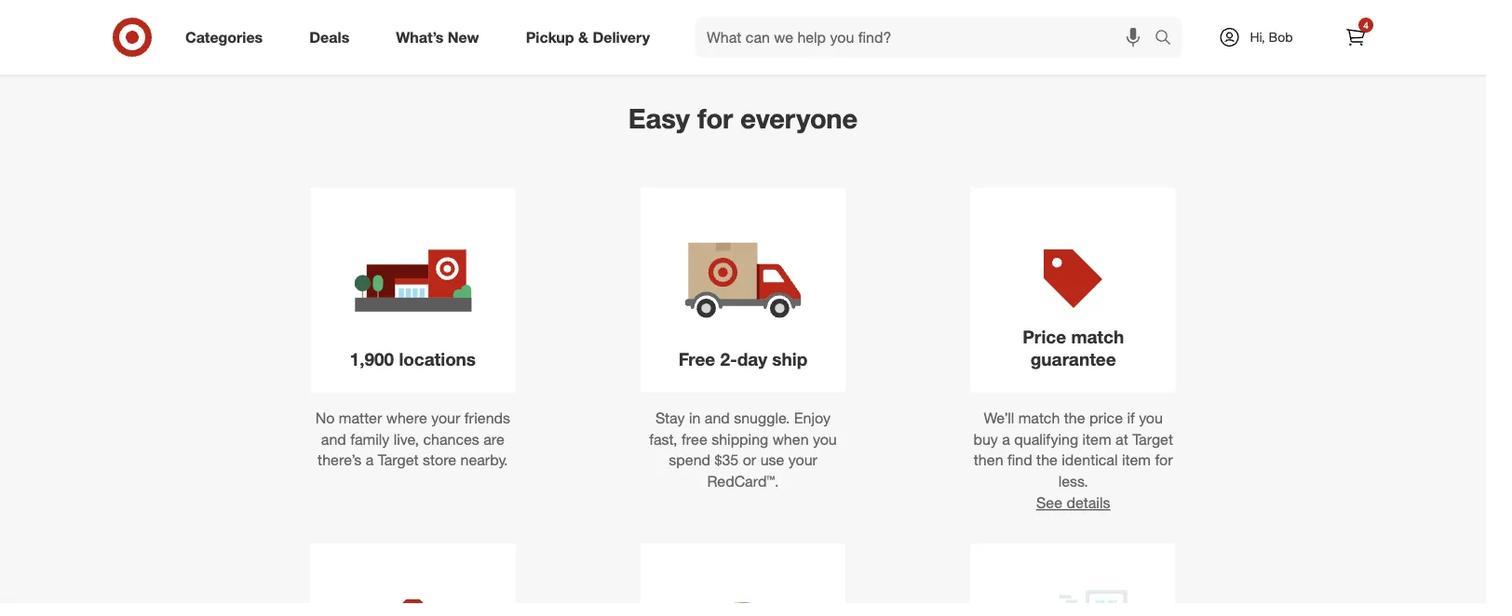 Task type: describe. For each thing, give the bounding box(es) containing it.
redcard™.
[[708, 473, 779, 491]]

are
[[484, 430, 505, 448]]

if
[[1128, 409, 1135, 427]]

1,900
[[350, 348, 394, 370]]

guarantee
[[1031, 348, 1117, 370]]

0 vertical spatial for
[[698, 102, 733, 135]]

&
[[579, 28, 589, 46]]

target inside the we'll match the price if you buy a qualifying item at target then find the identical item for less. see details
[[1133, 430, 1174, 448]]

everyone
[[741, 102, 858, 135]]

then
[[974, 452, 1004, 470]]

new
[[448, 28, 479, 46]]

or
[[743, 452, 757, 470]]

price
[[1023, 326, 1067, 348]]

1 horizontal spatial item
[[1123, 452, 1152, 470]]

in
[[689, 409, 701, 427]]

chances
[[423, 430, 480, 448]]

stay in and snuggle. enjoy fast, free shipping when you spend $35 or use your redcard™.
[[650, 409, 837, 491]]

no
[[315, 409, 335, 427]]

ship
[[773, 348, 808, 370]]

see
[[1037, 494, 1063, 512]]

1 horizontal spatial the
[[1065, 409, 1086, 427]]

your inside stay in and snuggle. enjoy fast, free shipping when you spend $35 or use your redcard™.
[[789, 452, 818, 470]]

what's
[[396, 28, 444, 46]]

price
[[1090, 409, 1124, 427]]

and inside no matter where your friends and family live, chances are there's a target store nearby.
[[321, 430, 346, 448]]

locations
[[399, 348, 476, 370]]

fast,
[[650, 430, 678, 448]]

and inside stay in and snuggle. enjoy fast, free shipping when you spend $35 or use your redcard™.
[[705, 409, 730, 427]]

categories
[[185, 28, 263, 46]]

deals
[[310, 28, 350, 46]]

easy for everyone
[[629, 102, 858, 135]]

1 vertical spatial the
[[1037, 452, 1058, 470]]

free 2-day ship
[[679, 348, 808, 370]]

price match guarantee
[[1023, 326, 1125, 370]]

at
[[1116, 430, 1129, 448]]

hi,
[[1251, 29, 1266, 45]]

no matter where your friends and family live, chances are there's a target store nearby.
[[315, 409, 511, 470]]

for inside the we'll match the price if you buy a qualifying item at target then find the identical item for less. see details
[[1156, 452, 1173, 470]]

4
[[1364, 19, 1369, 31]]

when
[[773, 430, 809, 448]]

bob
[[1269, 29, 1294, 45]]



Task type: vqa. For each thing, say whether or not it's contained in the screenshot.
Help for Help us improve this experience.
no



Task type: locate. For each thing, give the bounding box(es) containing it.
0 horizontal spatial the
[[1037, 452, 1058, 470]]

1 vertical spatial match
[[1019, 409, 1061, 427]]

what's new
[[396, 28, 479, 46]]

0 horizontal spatial you
[[813, 430, 837, 448]]

where
[[386, 409, 427, 427]]

you inside stay in and snuggle. enjoy fast, free shipping when you spend $35 or use your redcard™.
[[813, 430, 837, 448]]

item down at
[[1123, 452, 1152, 470]]

family
[[351, 430, 390, 448]]

and right in
[[705, 409, 730, 427]]

match for guarantee
[[1072, 326, 1125, 348]]

you right if
[[1140, 409, 1164, 427]]

1 horizontal spatial match
[[1072, 326, 1125, 348]]

use
[[761, 452, 785, 470]]

0 vertical spatial match
[[1072, 326, 1125, 348]]

search button
[[1147, 17, 1192, 61]]

1 vertical spatial and
[[321, 430, 346, 448]]

1 vertical spatial you
[[813, 430, 837, 448]]

item
[[1083, 430, 1112, 448], [1123, 452, 1152, 470]]

there's
[[318, 452, 362, 470]]

what's new link
[[380, 17, 503, 58]]

the left price
[[1065, 409, 1086, 427]]

nearby.
[[461, 452, 508, 470]]

target down live,
[[378, 452, 419, 470]]

pickup
[[526, 28, 574, 46]]

see details link
[[1037, 494, 1111, 512]]

you down enjoy
[[813, 430, 837, 448]]

categories link
[[170, 17, 286, 58]]

matter
[[339, 409, 382, 427]]

1 horizontal spatial for
[[1156, 452, 1173, 470]]

buy
[[974, 430, 999, 448]]

match inside the 'price match guarantee'
[[1072, 326, 1125, 348]]

snuggle.
[[734, 409, 790, 427]]

for right identical
[[1156, 452, 1173, 470]]

we'll match the price if you buy a qualifying item at target then find the identical item for less. see details
[[974, 409, 1174, 512]]

a inside no matter where your friends and family live, chances are there's a target store nearby.
[[366, 452, 374, 470]]

free
[[682, 430, 708, 448]]

identical
[[1062, 452, 1118, 470]]

0 horizontal spatial target
[[378, 452, 419, 470]]

find
[[1008, 452, 1033, 470]]

the down qualifying
[[1037, 452, 1058, 470]]

store
[[423, 452, 457, 470]]

1 horizontal spatial and
[[705, 409, 730, 427]]

enjoy
[[794, 409, 831, 427]]

pickup & delivery
[[526, 28, 650, 46]]

match
[[1072, 326, 1125, 348], [1019, 409, 1061, 427]]

and up there's
[[321, 430, 346, 448]]

search
[[1147, 30, 1192, 48]]

match up qualifying
[[1019, 409, 1061, 427]]

spend
[[669, 452, 711, 470]]

the
[[1065, 409, 1086, 427], [1037, 452, 1058, 470]]

we'll
[[984, 409, 1015, 427]]

0 vertical spatial a
[[1003, 430, 1011, 448]]

match for the
[[1019, 409, 1061, 427]]

delivery
[[593, 28, 650, 46]]

your inside no matter where your friends and family live, chances are there's a target store nearby.
[[432, 409, 461, 427]]

you
[[1140, 409, 1164, 427], [813, 430, 837, 448]]

1 vertical spatial target
[[378, 452, 419, 470]]

0 horizontal spatial a
[[366, 452, 374, 470]]

target inside no matter where your friends and family live, chances are there's a target store nearby.
[[378, 452, 419, 470]]

item up identical
[[1083, 430, 1112, 448]]

2-
[[721, 348, 738, 370]]

match inside the we'll match the price if you buy a qualifying item at target then find the identical item for less. see details
[[1019, 409, 1061, 427]]

your up chances
[[432, 409, 461, 427]]

easy
[[629, 102, 690, 135]]

1 vertical spatial for
[[1156, 452, 1173, 470]]

0 horizontal spatial for
[[698, 102, 733, 135]]

0 vertical spatial you
[[1140, 409, 1164, 427]]

0 horizontal spatial and
[[321, 430, 346, 448]]

you inside the we'll match the price if you buy a qualifying item at target then find the identical item for less. see details
[[1140, 409, 1164, 427]]

1 horizontal spatial target
[[1133, 430, 1174, 448]]

your
[[432, 409, 461, 427], [789, 452, 818, 470]]

pickup & delivery link
[[510, 17, 674, 58]]

1 vertical spatial item
[[1123, 452, 1152, 470]]

0 vertical spatial and
[[705, 409, 730, 427]]

target
[[1133, 430, 1174, 448], [378, 452, 419, 470]]

1 vertical spatial your
[[789, 452, 818, 470]]

for right easy
[[698, 102, 733, 135]]

0 vertical spatial item
[[1083, 430, 1112, 448]]

for
[[698, 102, 733, 135], [1156, 452, 1173, 470]]

your down when
[[789, 452, 818, 470]]

shipping
[[712, 430, 769, 448]]

1 vertical spatial a
[[366, 452, 374, 470]]

day
[[738, 348, 768, 370]]

1 horizontal spatial your
[[789, 452, 818, 470]]

a inside the we'll match the price if you buy a qualifying item at target then find the identical item for less. see details
[[1003, 430, 1011, 448]]

0 horizontal spatial your
[[432, 409, 461, 427]]

0 vertical spatial target
[[1133, 430, 1174, 448]]

and
[[705, 409, 730, 427], [321, 430, 346, 448]]

details
[[1067, 494, 1111, 512]]

0 horizontal spatial match
[[1019, 409, 1061, 427]]

What can we help you find? suggestions appear below search field
[[696, 17, 1160, 58]]

stay
[[656, 409, 685, 427]]

match up guarantee
[[1072, 326, 1125, 348]]

0 vertical spatial your
[[432, 409, 461, 427]]

free
[[679, 348, 716, 370]]

a right buy
[[1003, 430, 1011, 448]]

deals link
[[294, 17, 373, 58]]

live,
[[394, 430, 419, 448]]

0 vertical spatial the
[[1065, 409, 1086, 427]]

hi, bob
[[1251, 29, 1294, 45]]

1 horizontal spatial a
[[1003, 430, 1011, 448]]

target down if
[[1133, 430, 1174, 448]]

0 horizontal spatial item
[[1083, 430, 1112, 448]]

qualifying
[[1015, 430, 1079, 448]]

less.
[[1059, 473, 1089, 491]]

1 horizontal spatial you
[[1140, 409, 1164, 427]]

friends
[[465, 409, 511, 427]]

$35
[[715, 452, 739, 470]]

a
[[1003, 430, 1011, 448], [366, 452, 374, 470]]

1,900 locations
[[350, 348, 476, 370]]

4 link
[[1336, 17, 1377, 58]]

a down family
[[366, 452, 374, 470]]



